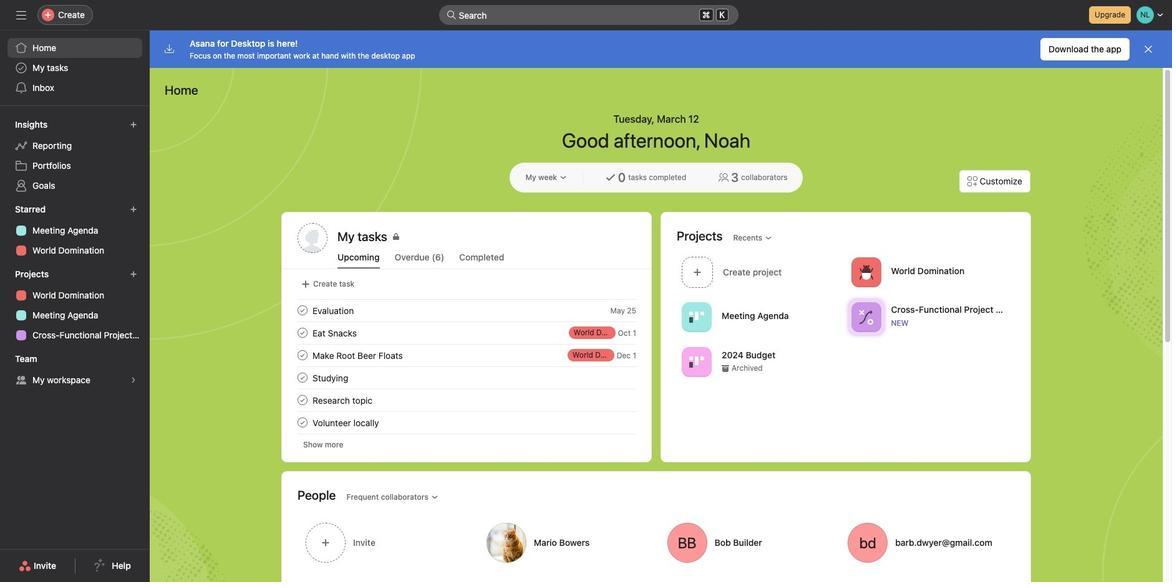 Task type: locate. For each thing, give the bounding box(es) containing it.
None field
[[439, 5, 739, 25]]

1 vertical spatial mark complete checkbox
[[295, 416, 310, 431]]

mark complete image for 3rd mark complete option
[[295, 348, 310, 363]]

dismiss image
[[1144, 44, 1154, 54]]

4 mark complete image from the top
[[295, 416, 310, 431]]

1 mark complete image from the top
[[295, 348, 310, 363]]

2 mark complete image from the top
[[295, 393, 310, 408]]

mark complete image for 1st mark complete checkbox
[[295, 393, 310, 408]]

Mark complete checkbox
[[295, 393, 310, 408], [295, 416, 310, 431]]

0 vertical spatial mark complete checkbox
[[295, 393, 310, 408]]

0 vertical spatial mark complete image
[[295, 348, 310, 363]]

board image
[[690, 355, 705, 370]]

projects element
[[0, 263, 150, 348]]

new project or portfolio image
[[130, 271, 137, 278]]

mark complete image
[[295, 303, 310, 318], [295, 326, 310, 341], [295, 371, 310, 386], [295, 416, 310, 431]]

Mark complete checkbox
[[295, 303, 310, 318], [295, 326, 310, 341], [295, 348, 310, 363], [295, 371, 310, 386]]

1 vertical spatial mark complete image
[[295, 393, 310, 408]]

bug image
[[859, 265, 874, 280]]

see details, my workspace image
[[130, 377, 137, 384]]

insights element
[[0, 114, 150, 198]]

1 mark complete checkbox from the top
[[295, 303, 310, 318]]

mark complete image
[[295, 348, 310, 363], [295, 393, 310, 408]]



Task type: vqa. For each thing, say whether or not it's contained in the screenshot.
Upload new photo
no



Task type: describe. For each thing, give the bounding box(es) containing it.
3 mark complete checkbox from the top
[[295, 348, 310, 363]]

starred element
[[0, 198, 150, 263]]

2 mark complete checkbox from the top
[[295, 326, 310, 341]]

board image
[[690, 310, 705, 325]]

1 mark complete checkbox from the top
[[295, 393, 310, 408]]

2 mark complete image from the top
[[295, 326, 310, 341]]

2 mark complete checkbox from the top
[[295, 416, 310, 431]]

hide sidebar image
[[16, 10, 26, 20]]

1 mark complete image from the top
[[295, 303, 310, 318]]

line_and_symbols image
[[859, 310, 874, 325]]

prominent image
[[447, 10, 456, 20]]

4 mark complete checkbox from the top
[[295, 371, 310, 386]]

teams element
[[0, 348, 150, 393]]

3 mark complete image from the top
[[295, 371, 310, 386]]

add profile photo image
[[298, 223, 328, 253]]

new insights image
[[130, 121, 137, 129]]

Search tasks, projects, and more text field
[[439, 5, 739, 25]]

add items to starred image
[[130, 206, 137, 213]]

global element
[[0, 31, 150, 105]]



